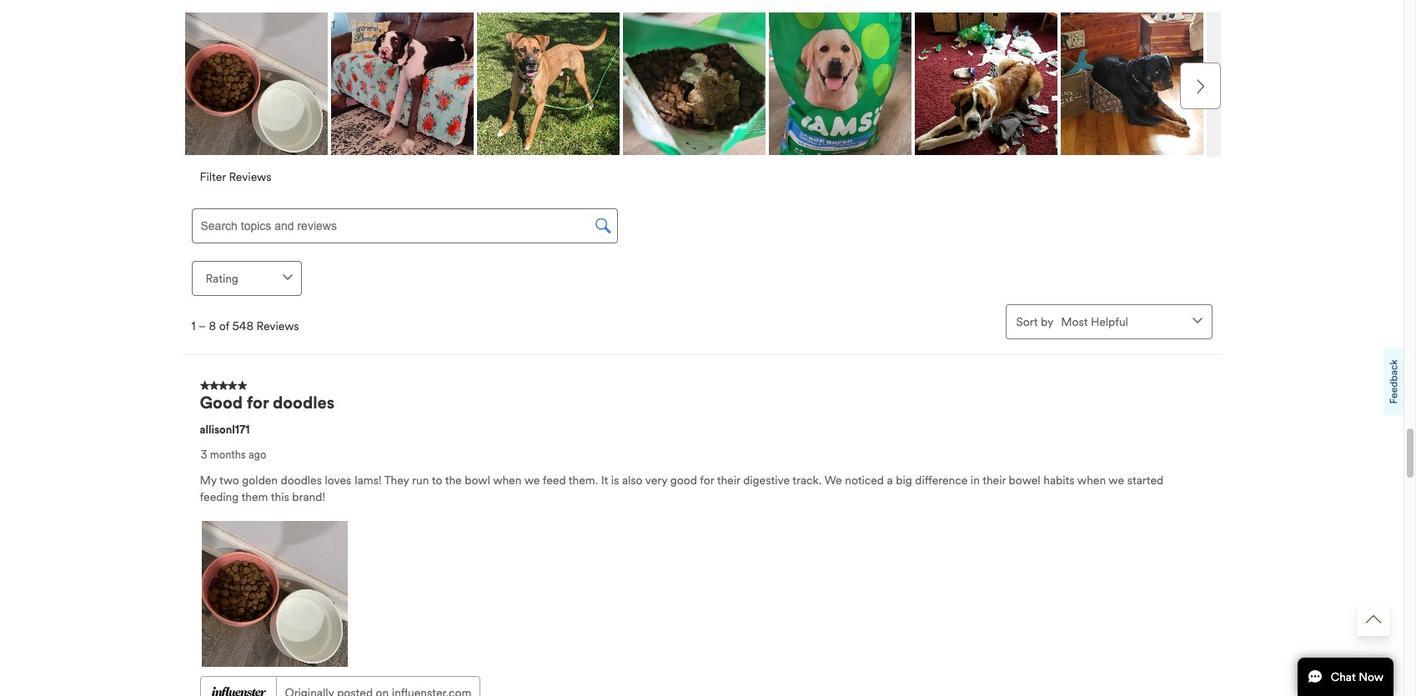 Task type: locate. For each thing, give the bounding box(es) containing it.
we
[[825, 474, 843, 488]]

bowel
[[1009, 474, 1041, 488]]

reviews
[[229, 171, 272, 185], [257, 320, 299, 334]]

when right habits at the right bottom of page
[[1078, 474, 1107, 488]]

we left the started
[[1109, 474, 1125, 488]]

doodles
[[273, 393, 335, 414], [281, 474, 322, 488]]

0 horizontal spatial when
[[493, 474, 522, 488]]

None search field
[[192, 209, 618, 244]]

reviews right 548
[[257, 320, 299, 334]]

8
[[209, 320, 216, 334]]

good
[[671, 474, 698, 488]]

3 months ago
[[201, 449, 267, 462]]

their
[[717, 474, 741, 488], [983, 474, 1006, 488]]

when
[[493, 474, 522, 488], [1078, 474, 1107, 488]]

0 horizontal spatial their
[[717, 474, 741, 488]]

Search topics and reviews text field
[[192, 209, 618, 244]]

1 their from the left
[[717, 474, 741, 488]]

big
[[896, 474, 913, 488]]

doodles inside my two golden doodles loves iams! they run to the bowl when we feed them. it is also very good for their digestive track. we noticed a big difference in their bowel habits when we started feeding them this brand!
[[281, 474, 322, 488]]

1 horizontal spatial for
[[700, 474, 715, 488]]

good
[[200, 393, 243, 414]]

when right 'bowl' at the bottom left of the page
[[493, 474, 522, 488]]

to
[[432, 474, 443, 488]]

for
[[247, 393, 269, 414], [700, 474, 715, 488]]

doodles up brand!
[[281, 474, 322, 488]]

the
[[445, 474, 462, 488]]

their left the digestive
[[717, 474, 741, 488]]

0 vertical spatial doodles
[[273, 393, 335, 414]]

track.
[[793, 474, 822, 488]]

1 horizontal spatial their
[[983, 474, 1006, 488]]

0 horizontal spatial for
[[247, 393, 269, 414]]

2 when from the left
[[1078, 474, 1107, 488]]

a
[[888, 474, 894, 488]]

we
[[525, 474, 540, 488], [1109, 474, 1125, 488]]

loves
[[325, 474, 352, 488]]

good for doodles
[[200, 393, 335, 414]]

scroll to top image
[[1367, 613, 1382, 628]]

feeding
[[200, 490, 239, 505]]

1 horizontal spatial when
[[1078, 474, 1107, 488]]

doodles right good
[[273, 393, 335, 414]]

also
[[622, 474, 643, 488]]

their right the in
[[983, 474, 1006, 488]]

feed
[[543, 474, 566, 488]]

1 vertical spatial doodles
[[281, 474, 322, 488]]

1 vertical spatial for
[[700, 474, 715, 488]]

0 horizontal spatial we
[[525, 474, 540, 488]]

1 horizontal spatial we
[[1109, 474, 1125, 488]]

difference
[[916, 474, 968, 488]]

iams!
[[355, 474, 382, 488]]

reviews right filter in the left of the page
[[229, 171, 272, 185]]

we left feed
[[525, 474, 540, 488]]



Task type: vqa. For each thing, say whether or not it's contained in the screenshot.
the them.
yes



Task type: describe. For each thing, give the bounding box(es) containing it.
two
[[219, 474, 239, 488]]

1 – 8 of 548 reviews
[[192, 320, 299, 334]]

1 when from the left
[[493, 474, 522, 488]]

3
[[201, 449, 207, 462]]

in
[[971, 474, 980, 488]]

my two golden doodles loves iams! they run to the bowl when we feed them. it is also very good for their digestive track. we noticed a big difference in their bowel habits when we started feeding them this brand!
[[200, 474, 1164, 505]]

1 we from the left
[[525, 474, 540, 488]]

1 vertical spatial reviews
[[257, 320, 299, 334]]

my
[[200, 474, 217, 488]]

digestive
[[744, 474, 790, 488]]

noticed
[[846, 474, 885, 488]]

for inside my two golden doodles loves iams! they run to the bowl when we feed them. it is also very good for their digestive track. we noticed a big difference in their bowel habits when we started feeding them this brand!
[[700, 474, 715, 488]]

0 vertical spatial for
[[247, 393, 269, 414]]

it
[[601, 474, 609, 488]]

them.
[[569, 474, 598, 488]]

ago
[[249, 449, 267, 462]]

filter
[[200, 171, 226, 185]]

filter reviews
[[200, 171, 272, 185]]

2 we from the left
[[1109, 474, 1125, 488]]

run
[[412, 474, 429, 488]]

1
[[192, 320, 196, 334]]

them
[[242, 490, 268, 505]]

they
[[384, 474, 409, 488]]

548
[[232, 320, 254, 334]]

this
[[271, 490, 289, 505]]

habits
[[1044, 474, 1075, 488]]

styled arrow button link
[[1358, 603, 1391, 637]]

started
[[1128, 474, 1164, 488]]

of
[[219, 320, 229, 334]]

2 their from the left
[[983, 474, 1006, 488]]

is
[[611, 474, 619, 488]]

0 vertical spatial reviews
[[229, 171, 272, 185]]

brand!
[[292, 490, 325, 505]]

bowl
[[465, 474, 491, 488]]

months
[[210, 449, 246, 462]]

golden
[[242, 474, 278, 488]]

–
[[199, 320, 206, 334]]

very
[[646, 474, 668, 488]]



